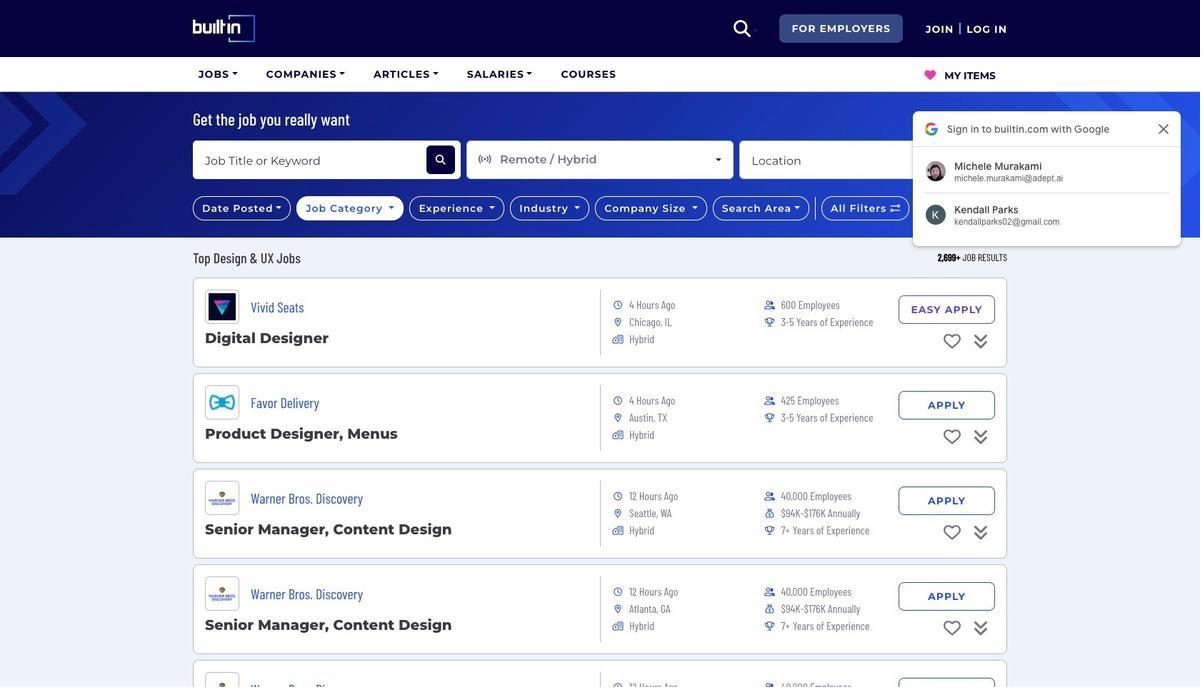 Task type: vqa. For each thing, say whether or not it's contained in the screenshot.
the rightmost solid image
yes



Task type: describe. For each thing, give the bounding box(es) containing it.
2 menu item from the left
[[260, 57, 351, 91]]

collapse button image for vivid seats logo
[[973, 333, 988, 350]]

search button image
[[734, 20, 751, 37]]

solid image
[[925, 69, 936, 81]]

favor delivery logo image
[[205, 386, 239, 420]]

search jobs image
[[435, 155, 445, 165]]

4 menu item from the left
[[461, 57, 538, 91]]

use current location image
[[981, 153, 995, 167]]

1 menu item from the left
[[193, 57, 243, 91]]

Select Location text field
[[740, 141, 1007, 179]]

warner bros. discovery logo image for collapse button icon
[[205, 481, 239, 516]]



Task type: locate. For each thing, give the bounding box(es) containing it.
built in logo image
[[193, 11, 271, 46]]

1 vertical spatial warner bros. discovery logo image
[[205, 577, 239, 611]]

2 vertical spatial collapse button image
[[973, 620, 988, 637]]

2 warner bros. discovery logo image from the top
[[205, 577, 239, 611]]

solid image
[[478, 154, 491, 165]]

collapse button image
[[973, 333, 988, 350], [973, 429, 988, 446], [973, 620, 988, 637]]

regular image
[[765, 319, 774, 327], [613, 336, 623, 344], [615, 414, 621, 423], [614, 493, 622, 501], [615, 510, 621, 519], [614, 589, 622, 597], [615, 606, 621, 614], [765, 606, 774, 614], [765, 623, 774, 631]]

warner bros. discovery logo image
[[205, 481, 239, 516], [205, 577, 239, 611]]

1 warner bros. discovery logo image from the top
[[205, 481, 239, 516]]

menu item
[[193, 57, 243, 91], [260, 57, 351, 91], [368, 57, 444, 91], [461, 57, 538, 91], [555, 57, 622, 91]]

1 vertical spatial collapse button image
[[973, 429, 988, 446]]

regular image
[[614, 301, 622, 310], [764, 301, 775, 310], [615, 319, 621, 327], [614, 397, 622, 406], [764, 397, 775, 406], [765, 414, 774, 423], [613, 431, 623, 440], [764, 493, 775, 501], [765, 510, 774, 519], [613, 527, 623, 536], [765, 527, 774, 536], [764, 589, 775, 597], [613, 623, 623, 631], [614, 684, 622, 688], [764, 684, 775, 688]]

Job Title or Keyword text field
[[193, 141, 426, 179]]

5 menu item from the left
[[555, 57, 622, 91]]

warner bros. discovery logo image for third collapse button image from the top of the page
[[205, 577, 239, 611]]

0 vertical spatial collapse button image
[[973, 333, 988, 350]]

3 collapse button image from the top
[[973, 620, 988, 637]]

vivid seats logo image
[[205, 290, 239, 324]]

2 collapse button image from the top
[[973, 429, 988, 446]]

1 collapse button image from the top
[[973, 333, 988, 350]]

menu
[[193, 57, 1007, 91]]

collapse button image
[[973, 524, 988, 541]]

collapse button image for favor delivery logo
[[973, 429, 988, 446]]

0 vertical spatial warner bros. discovery logo image
[[205, 481, 239, 516]]

3 menu item from the left
[[368, 57, 444, 91]]



